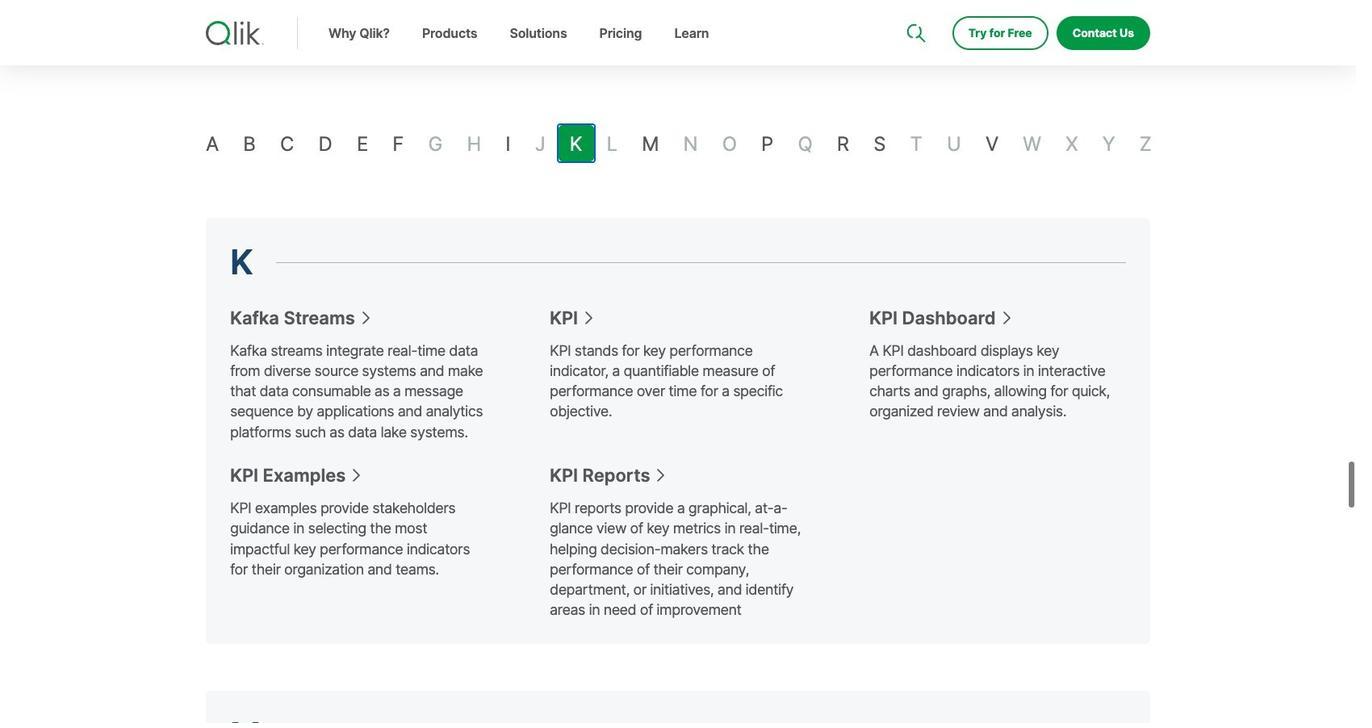 Task type: describe. For each thing, give the bounding box(es) containing it.
support image
[[909, 0, 921, 13]]



Task type: locate. For each thing, give the bounding box(es) containing it.
qlik image
[[206, 21, 264, 45]]

company image
[[1002, 0, 1015, 13]]



Task type: vqa. For each thing, say whether or not it's contained in the screenshot.
in
no



